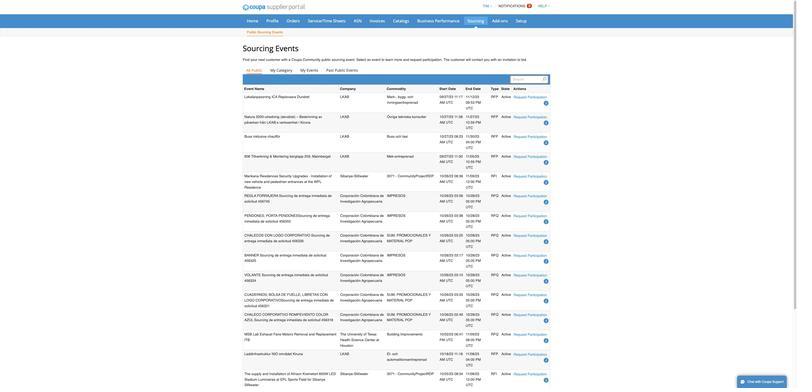 Task type: describe. For each thing, give the bounding box(es) containing it.
906 tillverkning & montering bergtapp 259, malmberget
[[245, 155, 331, 159]]

sum. promocionales y material pop for 10/26/23 03:03 am utc
[[387, 293, 431, 303]]

2 an from the left
[[498, 58, 502, 62]]

am for 10/26/23 03:56 am utc
[[440, 200, 445, 204]]

solicitud inside chaleco corporativo rompeviento color azul sourcing de entrega inmediata de solicitud 456318
[[308, 319, 321, 323]]

utc inside 11/09/23 12:00 pm utc
[[466, 186, 473, 190]]

utc inside 10/18/23 11:18 am utc
[[446, 358, 453, 362]]

mark-
[[387, 95, 396, 99]]

the for the supply and installation of afrison kremetart 600w led stadium luminaires at epl sports field for sibanye stillwater
[[245, 373, 251, 377]]

mark-, bygg- och rivningsentreprenad
[[387, 95, 418, 105]]

1 customer from the left
[[266, 58, 281, 62]]

utc inside 10/26/23 03:56 am utc
[[446, 200, 453, 204]]

Search text field
[[511, 76, 549, 84]]

0
[[529, 4, 531, 8]]

impresos for 10/26/23 03:36 am utc
[[387, 214, 406, 218]]

utc inside 11/05/23 10:59 pm utc
[[466, 166, 473, 170]]

2 to from the left
[[518, 58, 521, 62]]

10/27/23 for 10/27/23 11:58 am utc
[[440, 115, 454, 119]]

rfi for 11/09/23 12:00 pm utc
[[492, 174, 497, 178]]

10/26/23 for 10/26/23 03:03 am utc
[[440, 293, 454, 297]]

rivningsentreprenad
[[387, 101, 418, 105]]

05:00 for 10/26/23 03:36 am utc
[[466, 220, 475, 224]]

utc inside 10/25/23 08:04 am utc
[[446, 378, 453, 382]]

laddinfrastruktur
[[245, 353, 271, 357]]

chaufför
[[268, 135, 280, 139]]

msb
[[245, 333, 252, 337]]

automatitionsentreprenad
[[387, 358, 427, 362]]

beskrivning
[[300, 115, 318, 119]]

public for past
[[335, 68, 346, 73]]

epl
[[280, 378, 287, 382]]

con inside cuadernos; bolsa de fuelle; libretas con logo corporativosourcing de entrega inmediata de solicitud 456321
[[320, 293, 328, 297]]

investigación for regla forrajera sourcing de entrega inmediata de solicitud 456745
[[340, 200, 361, 204]]

05:00 for 10/26/23 03:25 am utc
[[466, 239, 475, 243]]

buss for buss och taxi
[[387, 135, 395, 139]]

events inside "link"
[[307, 68, 318, 73]]

04:00 for 11/08/23
[[466, 358, 475, 362]]

promocionales for 10/26/23 02:49 am utc
[[397, 313, 428, 317]]

pm for 10/25/23 08:04 am utc
[[476, 378, 481, 382]]

events down the profile link
[[272, 30, 283, 34]]

public
[[322, 58, 331, 62]]

laddinfrastruktur nio området kiruna
[[245, 353, 303, 357]]

am for 10/26/23 02:49 am utc
[[440, 319, 445, 323]]

am for 10/18/23 11:18 am utc
[[440, 358, 445, 362]]

of inside the university of texas health science center at houston
[[364, 333, 367, 337]]

utc inside 11/08/23 12:00 pm utc
[[466, 384, 473, 388]]

rfp for 11/30/23 04:00 pm utc
[[492, 135, 499, 139]]

field
[[299, 378, 307, 382]]

2 customer from the left
[[451, 58, 465, 62]]

solicitud inside chalecos con logo corporativo sourcing de entrega inmediata de solicitud 456326
[[279, 239, 291, 243]]

malmberget
[[312, 155, 331, 159]]

10/28/23 05:00 pm utc for 10/26/23 03:03 am utc
[[466, 293, 481, 309]]

request for 03:36
[[514, 214, 527, 218]]

utc inside 11/08/23 04:00 pm utc
[[466, 364, 473, 368]]

asn link
[[351, 17, 365, 25]]

1 vertical spatial kiruna
[[293, 353, 303, 357]]

bolsa
[[269, 293, 281, 297]]

03:36
[[455, 214, 463, 218]]

business performance link
[[414, 17, 463, 25]]

456321
[[258, 305, 270, 309]]

konsulter
[[412, 115, 427, 119]]

03:56
[[455, 194, 463, 198]]

utc inside 09/27/23 11:30 am utc
[[446, 160, 453, 164]]

active for 10/27/23 08:23 am utc
[[502, 135, 511, 139]]

lkab for 906 tillverkning & montering bergtapp 259, malmberget
[[340, 155, 349, 159]]

11/12/23
[[466, 95, 480, 99]]

agropecuaria for cuadernos; bolsa de fuelle; libretas con logo corporativosourcing de entrega inmediata de solicitud 456321
[[362, 299, 383, 303]]

request participation for 03:03
[[514, 294, 547, 298]]

request for 06:41
[[514, 333, 527, 337]]

03:25
[[455, 234, 463, 238]]

active for 09/27/23 11:17 am utc
[[502, 95, 511, 99]]

utc inside 11/09/23 08:00 pm utc
[[466, 344, 473, 348]]

agropecuaria for volante sourcing de entrega inmediata de solicitud 456324
[[362, 279, 383, 283]]

11/05/23
[[466, 155, 480, 159]]

04:00 for 11/30/23
[[466, 140, 475, 144]]

y for 10/26/23 03:03 am utc
[[429, 293, 431, 297]]

sourcing inside chaleco corporativo rompeviento color azul sourcing de entrega inmediata de solicitud 456318
[[254, 319, 268, 323]]

participation for 03:25
[[528, 234, 547, 238]]

09/27/23 for 09/27/23 11:30 am utc
[[440, 155, 454, 159]]

10/28/23 for 03:03
[[466, 293, 480, 297]]

catalogs
[[393, 18, 410, 23]]

colombiana for banner sourcing de entrega inmediata de solicitud 456325
[[361, 254, 379, 258]]

verksamhet
[[280, 121, 298, 125]]

chat
[[748, 381, 755, 384]]

10/26/23 for 10/26/23 03:10 am utc
[[440, 273, 454, 278]]

request for 11:18
[[514, 353, 527, 357]]

lkab:s
[[267, 121, 279, 125]]

0 vertical spatial coupa
[[292, 58, 302, 62]]

houston
[[340, 344, 354, 348]]

10/26/23 for 10/26/23 03:17 am utc
[[440, 254, 454, 258]]

10/28/23 05:00 pm utc for 10/26/23 02:49 am utc
[[466, 313, 481, 328]]

past
[[327, 68, 334, 73]]

sibanye- for the supply and installation of afrison kremetart 600w led stadium luminaires at epl sports field for sibanye stillwater
[[340, 373, 354, 377]]

volante
[[245, 273, 261, 278]]

- for the supply and installation of afrison kremetart 600w led stadium luminaires at epl sports field for sibanye stillwater
[[396, 373, 397, 377]]

participation for 11:58
[[528, 115, 547, 119]]

tillverkning
[[251, 155, 269, 159]]

11:17
[[455, 95, 463, 99]]

tekniska
[[399, 115, 411, 119]]

10/27/23 11:58 am utc
[[440, 115, 463, 125]]

10/26/23 02:49 am utc
[[440, 313, 463, 323]]

chaleco
[[245, 313, 262, 317]]

inmediata inside chaleco corporativo rompeviento color azul sourcing de entrega inmediata de solicitud 456318
[[287, 319, 302, 323]]

active for 10/26/23 03:25 am utc
[[502, 234, 511, 238]]

participation for 11:18
[[528, 353, 547, 357]]

actions button
[[514, 86, 527, 92]]

entrega inside "regla forrajera sourcing de entrega inmediata de solicitud 456745"
[[299, 194, 311, 198]]

entrega inside chaleco corporativo rompeviento color azul sourcing de entrega inmediata de solicitud 456318
[[274, 319, 286, 323]]

inmediata inside "regla forrajera sourcing de entrega inmediata de solicitud 456745"
[[312, 194, 327, 198]]

date for end date
[[474, 87, 481, 91]]

utredning
[[265, 115, 280, 119]]

259,
[[305, 155, 312, 159]]

corporación colombiana de investigación agropecuaria for chaleco corporativo rompeviento color azul sourcing de entrega inmediata de solicitud 456318
[[340, 313, 384, 323]]

contact
[[472, 58, 483, 62]]

participation for 08:23
[[528, 135, 547, 139]]

05:00 for 10/26/23 03:17 am utc
[[466, 259, 475, 263]]

solicitud inside volante sourcing de entrega inmediata de solicitud 456324
[[316, 273, 328, 278]]

–
[[297, 115, 299, 119]]

active for 10/18/23 11:18 am utc
[[502, 353, 511, 357]]

utc inside the 11/30/23 04:00 pm utc
[[466, 146, 473, 150]]

request for 03:25
[[514, 234, 527, 238]]

center
[[365, 339, 376, 343]]

request for 03:56
[[514, 194, 527, 199]]

and right more
[[404, 58, 409, 62]]

rfp for 11/05/23 10:59 pm utc
[[492, 155, 499, 159]]

service/time sheets
[[308, 18, 346, 23]]

rompeviento
[[289, 313, 315, 317]]

i
[[299, 121, 300, 125]]

chat with coupa support
[[748, 381, 784, 384]]

event
[[244, 87, 254, 91]]

sourcing inside volante sourcing de entrega inmediata de solicitud 456324
[[262, 273, 276, 278]]

03:03
[[455, 293, 463, 297]]

09/27/23 11:17 am utc
[[440, 95, 463, 105]]

request for 11:30
[[514, 155, 527, 159]]

pm inside "10/02/23 06:41 pm utc"
[[440, 339, 445, 343]]

you
[[484, 58, 490, 62]]

replacement
[[316, 333, 337, 337]]

forrajera
[[257, 194, 278, 198]]

utc inside 10/26/23 03:36 am utc
[[446, 220, 453, 224]]

övriga
[[387, 115, 398, 119]]

utc inside "10/02/23 06:41 pm utc"
[[446, 339, 453, 343]]

start date
[[440, 87, 456, 91]]

at inside marikana residences security upgrades - installation of new vehicle and pedestrian entrances at the wpl residence
[[304, 180, 307, 184]]

entrega inside chalecos con logo corporativo sourcing de entrega inmediata de solicitud 456326
[[245, 239, 257, 243]]

3071 - communityprojectrdp for 10/25/23 08:04 am utc
[[387, 373, 434, 377]]

sourcing
[[332, 58, 345, 62]]

kremetart
[[303, 373, 318, 377]]

agropecuaria for banner sourcing de entrega inmediata de solicitud 456325
[[362, 259, 383, 263]]

state
[[502, 87, 510, 91]]

10/28/23 for 03:25
[[466, 234, 480, 238]]

kiruna inside natura 2000-utredning (akvatisk) – beskrivning av påverkan från lkab:s verksamhet i kiruna
[[301, 121, 311, 125]]

utc inside 10/26/23 03:10 am utc
[[446, 279, 453, 283]]

sourcing inside banner sourcing de entrega inmediata de solicitud 456325
[[260, 254, 274, 258]]

lab
[[253, 333, 259, 337]]

company button
[[340, 86, 356, 92]]

entrega inside cuadernos; bolsa de fuelle; libretas con logo corporativosourcing de entrega inmediata de solicitud 456321
[[301, 299, 313, 303]]

chalecos con logo corporativo sourcing de entrega inmediata de solicitud 456326
[[245, 234, 330, 243]]

1 to from the left
[[382, 58, 385, 62]]

2 horizontal spatial the
[[444, 58, 450, 62]]

solicitud inside cuadernos; bolsa de fuelle; libretas con logo corporativosourcing de entrega inmediata de solicitud 456321
[[245, 305, 257, 309]]

invitation
[[503, 58, 517, 62]]

colombiana for volante sourcing de entrega inmediata de solicitud 456324
[[361, 273, 379, 278]]

corporación for regla forrajera sourcing de entrega inmediata de solicitud 456745
[[340, 194, 360, 198]]

add-ons link
[[489, 17, 512, 25]]

of inside the supply and installation of afrison kremetart 600w led stadium luminaires at epl sports field for sibanye stillwater
[[287, 373, 290, 377]]

request for 03:17
[[514, 254, 527, 258]]

participation for 03:36
[[528, 214, 547, 218]]

installation inside the supply and installation of afrison kremetart 600w led stadium luminaires at epl sports field for sibanye stillwater
[[270, 373, 286, 377]]

pop for 10/26/23 03:25 am utc
[[405, 239, 413, 243]]

bygg-
[[398, 95, 407, 99]]

10/26/23 03:25 am utc
[[440, 234, 463, 243]]

motors
[[283, 333, 293, 337]]

business
[[418, 18, 434, 23]]

corporación colombiana de investigación agropecuaria for pendones; porta pendonessourcing de entrega inmediata de solicitud 456355
[[340, 214, 384, 224]]

stillwater for the supply and installation of afrison kremetart 600w led stadium luminaires at epl sports field for sibanye stillwater
[[354, 373, 369, 377]]

rfq for 10/26/23 03:36 am utc
[[492, 214, 499, 218]]

installation inside marikana residences security upgrades - installation of new vehicle and pedestrian entrances at the wpl residence
[[311, 174, 328, 178]]

asn
[[354, 18, 362, 23]]

supply
[[252, 373, 262, 377]]

12:00 for 11/09/23
[[466, 180, 475, 184]]

ons
[[501, 18, 508, 23]]

request participation button for 03:17
[[514, 253, 547, 259]]

and inside the supply and installation of afrison kremetart 600w led stadium luminaires at epl sports field for sibanye stillwater
[[263, 373, 269, 377]]

10/02/23
[[440, 333, 454, 337]]

invoices link
[[367, 17, 389, 25]]

corporación for volante sourcing de entrega inmediata de solicitud 456324
[[340, 273, 360, 278]]

profile
[[267, 18, 279, 23]]

05:00 for 10/26/23 03:03 am utc
[[466, 299, 475, 303]]

communityprojectrdp for 10/26/23
[[398, 174, 434, 178]]

rfp for 11/27/23 10:59 pm utc
[[492, 115, 499, 119]]

events up 'a'
[[276, 43, 299, 53]]

active for 10/26/23 03:10 am utc
[[502, 273, 511, 278]]

stillwater inside the supply and installation of afrison kremetart 600w led stadium luminaires at epl sports field for sibanye stillwater
[[245, 384, 259, 388]]

utc inside 10/27/23 11:58 am utc
[[446, 121, 453, 125]]

entrega inside banner sourcing de entrega inmediata de solicitud 456325
[[280, 254, 292, 258]]

request for 11:17
[[514, 95, 527, 99]]

participation for 06:41
[[528, 333, 547, 337]]

rfq for 10/02/23 06:41 pm utc
[[492, 333, 499, 337]]

more
[[395, 58, 403, 62]]

end date button
[[466, 86, 481, 92]]

chaleco corporativo rompeviento color azul sourcing de entrega inmediata de solicitud 456318
[[245, 313, 333, 323]]

05:00 for 10/26/23 03:56 am utc
[[466, 200, 475, 204]]

11/27/23
[[466, 115, 480, 119]]

colombiana for chaleco corporativo rompeviento color azul sourcing de entrega inmediata de solicitud 456318
[[361, 313, 379, 317]]

pm for 10/26/23 03:10 am utc
[[476, 279, 481, 283]]

pm for 09/27/23 11:17 am utc
[[476, 101, 481, 105]]

utc inside 10/26/23 03:17 am utc
[[446, 259, 453, 263]]

search image
[[542, 77, 547, 82]]

of inside marikana residences security upgrades - installation of new vehicle and pedestrian entrances at the wpl residence
[[329, 174, 332, 178]]

libretas
[[303, 293, 319, 297]]

color
[[316, 313, 329, 317]]

and inside msb lab exhaust fans-motors removal and replacement itb
[[309, 333, 315, 337]]

home
[[247, 18, 259, 23]]

navigation containing notifications 0
[[481, 1, 551, 11]]

a
[[289, 58, 291, 62]]

your
[[251, 58, 258, 62]]

10/28/23 for 03:10
[[466, 273, 480, 278]]

sourcing inside chalecos con logo corporativo sourcing de entrega inmediata de solicitud 456326
[[311, 234, 325, 238]]

participation for 11:17
[[528, 95, 547, 99]]

event name button
[[244, 86, 264, 92]]

active for 10/26/23 03:03 am utc
[[502, 293, 511, 297]]

entreprenad
[[395, 155, 414, 159]]

upgrades
[[293, 174, 308, 178]]

porta
[[266, 214, 278, 218]]

coupa supplier portal image
[[239, 1, 308, 14]]

corporativo inside chaleco corporativo rompeviento color azul sourcing de entrega inmediata de solicitud 456318
[[263, 313, 288, 317]]



Task type: locate. For each thing, give the bounding box(es) containing it.
12:00 inside 11/08/23 12:00 pm utc
[[466, 378, 475, 382]]

11/08/23 12:00 pm utc
[[466, 373, 481, 388]]

participation for 03:56
[[528, 194, 547, 199]]

1 vertical spatial material
[[387, 299, 405, 303]]

4 corporación from the top
[[340, 254, 360, 258]]

9 participation from the top
[[528, 254, 547, 258]]

lkab for natura 2000-utredning (akvatisk) – beskrivning av påverkan från lkab:s verksamhet i kiruna
[[340, 115, 349, 119]]

0 horizontal spatial of
[[287, 373, 290, 377]]

10/25/23 08:04 am utc
[[440, 373, 463, 382]]

2 vertical spatial pop
[[405, 319, 413, 323]]

state button
[[502, 86, 510, 92]]

pm for 10/26/23 03:17 am utc
[[476, 259, 481, 263]]

material for 10/26/23 02:49 am utc
[[387, 319, 405, 323]]

2 vertical spatial material
[[387, 319, 405, 323]]

coupa right 'a'
[[292, 58, 302, 62]]

0 vertical spatial 10/27/23
[[440, 115, 454, 119]]

456745
[[258, 200, 270, 204]]

- for marikana residences security upgrades - installation of new vehicle and pedestrian entrances at the wpl residence
[[396, 174, 397, 178]]

1 vertical spatial 11/08/23
[[466, 373, 480, 377]]

request participation button for 11:58
[[514, 114, 547, 120]]

my down the community
[[301, 68, 306, 73]]

with right you
[[491, 58, 497, 62]]

1 y from the top
[[429, 234, 431, 238]]

request participation for 08:36
[[514, 175, 547, 179]]

texas
[[368, 333, 377, 337]]

2 sibanye-stillwater from the top
[[340, 373, 369, 377]]

customer right next in the top of the page
[[266, 58, 281, 62]]

10/26/23 for 10/26/23 08:36 am utc
[[440, 174, 454, 178]]

y left "10/26/23 03:25 am utc"
[[429, 234, 431, 238]]

6 10/28/23 from the top
[[466, 293, 480, 297]]

0 horizontal spatial installation
[[270, 373, 286, 377]]

0 vertical spatial sibanye-stillwater
[[340, 174, 369, 178]]

1 horizontal spatial coupa
[[763, 381, 772, 384]]

0 vertical spatial sibanye-
[[340, 174, 354, 178]]

1 sum. promocionales y material pop from the top
[[387, 234, 431, 243]]

2 vertical spatial y
[[429, 313, 431, 317]]

4 10/26/23 from the top
[[440, 234, 454, 238]]

och right the el-
[[393, 353, 398, 357]]

the up stadium
[[245, 373, 251, 377]]

past public events link
[[323, 67, 362, 74]]

1 vertical spatial of
[[364, 333, 367, 337]]

2 vertical spatial promocionales
[[397, 313, 428, 317]]

1 vertical spatial och
[[396, 135, 402, 139]]

buss
[[245, 135, 252, 139], [387, 135, 395, 139]]

12:00 right 10/25/23 08:04 am utc
[[466, 378, 475, 382]]

11/09/23 for 08:00
[[466, 333, 480, 337]]

12:00 inside 11/09/23 12:00 pm utc
[[466, 180, 475, 184]]

2 10/26/23 from the top
[[440, 194, 454, 198]]

6 participation from the top
[[528, 194, 547, 199]]

communityprojectrdp for 10/25/23
[[398, 373, 434, 377]]

2 vertical spatial och
[[393, 353, 398, 357]]

the right participation.
[[444, 58, 450, 62]]

0 vertical spatial pop
[[405, 239, 413, 243]]

rfp down type button
[[492, 95, 499, 99]]

my inside "link"
[[301, 68, 306, 73]]

0 vertical spatial 12:00
[[466, 180, 475, 184]]

of left the texas
[[364, 333, 367, 337]]

customer left will
[[451, 58, 465, 62]]

10/26/23 inside 10/26/23 03:17 am utc
[[440, 254, 454, 258]]

request participation button for 08:04
[[514, 372, 547, 378]]

10:59 for 11/05/23
[[466, 160, 475, 164]]

tab list containing all public
[[243, 67, 551, 74]]

rfp for 11/08/23 04:00 pm utc
[[492, 353, 499, 357]]

investigación for chaleco corporativo rompeviento color azul sourcing de entrega inmediata de solicitud 456318
[[340, 319, 361, 323]]

0 horizontal spatial the
[[245, 373, 251, 377]]

7 participation from the top
[[528, 214, 547, 218]]

catalogs link
[[390, 17, 413, 25]]

och right bygg-
[[408, 95, 414, 99]]

impresos
[[387, 194, 406, 198], [387, 214, 406, 218], [387, 254, 406, 258], [387, 273, 406, 278]]

0 horizontal spatial to
[[382, 58, 385, 62]]

the inside the university of texas health science center at houston
[[340, 333, 347, 337]]

my category link
[[267, 67, 296, 74]]

12 am from the top
[[440, 319, 445, 323]]

8 participation from the top
[[528, 234, 547, 238]]

0 vertical spatial 11/09/23
[[466, 174, 480, 178]]

request participation button for 03:25
[[514, 233, 547, 239]]

utc inside "09/27/23 11:17 am utc"
[[446, 101, 453, 105]]

10/26/23 for 10/26/23 03:56 am utc
[[440, 194, 454, 198]]

10/28/23 05:00 pm utc right 03:56 at right
[[466, 194, 481, 209]]

2 y from the top
[[429, 293, 431, 297]]

1 vertical spatial con
[[320, 293, 328, 297]]

entrega inside volante sourcing de entrega inmediata de solicitud 456324
[[282, 273, 294, 278]]

1 horizontal spatial buss
[[387, 135, 395, 139]]

am inside 10/26/23 03:03 am utc
[[440, 299, 445, 303]]

3 10/28/23 from the top
[[466, 234, 480, 238]]

rfq
[[492, 194, 499, 198], [492, 214, 499, 218], [492, 234, 499, 238], [492, 254, 499, 258], [492, 273, 499, 278], [492, 293, 499, 297], [492, 313, 499, 317], [492, 333, 499, 337]]

con inside chalecos con logo corporativo sourcing de entrega inmediata de solicitud 456326
[[265, 234, 273, 238]]

corporativo up the 456326
[[285, 234, 310, 238]]

1 10/27/23 from the top
[[440, 115, 454, 119]]

0 vertical spatial sum. promocionales y material pop
[[387, 234, 431, 243]]

9 request participation button from the top
[[514, 253, 547, 259]]

1 horizontal spatial logo
[[274, 234, 284, 238]]

05:00 for 10/26/23 03:10 am utc
[[466, 279, 475, 283]]

0 vertical spatial promocionales
[[397, 234, 428, 238]]

10/26/23 left 03:25
[[440, 234, 454, 238]]

- inside marikana residences security upgrades - installation of new vehicle and pedestrian entrances at the wpl residence
[[309, 174, 310, 178]]

0 vertical spatial och
[[408, 95, 414, 99]]

1 lkab from the top
[[340, 95, 349, 99]]

at inside the university of texas health science center at houston
[[377, 339, 379, 343]]

0 vertical spatial the
[[444, 58, 450, 62]]

5 participation from the top
[[528, 175, 547, 179]]

request participation for 02:49
[[514, 313, 547, 317]]

0 horizontal spatial customer
[[266, 58, 281, 62]]

5 corporación colombiana de investigación agropecuaria from the top
[[340, 273, 384, 283]]

12:00 right 10/26/23 08:36 am utc
[[466, 180, 475, 184]]

taxi
[[403, 135, 408, 139]]

request participation for 11:58
[[514, 115, 547, 119]]

3071 - communityprojectrdp down 'automatitionsentreprenad'
[[387, 373, 434, 377]]

03:17
[[455, 254, 463, 258]]

1 vertical spatial sibanye-stillwater
[[340, 373, 369, 377]]

rfi
[[492, 174, 497, 178], [492, 373, 497, 377]]

inklusive
[[253, 135, 267, 139]]

the for the university of texas health science center at houston
[[340, 333, 347, 337]]

inmediata down pendones;
[[245, 220, 260, 224]]

my left category
[[270, 68, 276, 73]]

1 horizontal spatial my
[[301, 68, 306, 73]]

2 vertical spatial the
[[245, 373, 251, 377]]

impresos for 10/26/23 03:56 am utc
[[387, 194, 406, 198]]

utc inside '10/26/23 02:49 am utc'
[[446, 319, 453, 323]]

10/27/23 inside 10/27/23 08:23 am utc
[[440, 135, 454, 139]]

7 investigación from the top
[[340, 319, 361, 323]]

10/28/23 05:00 pm utc right 03:03
[[466, 293, 481, 309]]

request participation for 03:17
[[514, 254, 547, 258]]

8 am from the top
[[440, 239, 445, 243]]

- up the
[[309, 174, 310, 178]]

10/28/23 05:00 pm utc
[[466, 194, 481, 209], [466, 214, 481, 229], [466, 234, 481, 249], [466, 254, 481, 269], [466, 273, 481, 289], [466, 293, 481, 309], [466, 313, 481, 328]]

09/27/23 inside "09/27/23 11:17 am utc"
[[440, 95, 454, 99]]

10 active from the top
[[502, 273, 511, 278]]

solicitud
[[245, 200, 257, 204], [266, 220, 278, 224], [279, 239, 291, 243], [314, 254, 327, 258], [316, 273, 328, 278], [245, 305, 257, 309], [308, 319, 321, 323]]

sum.
[[387, 234, 396, 238], [387, 293, 396, 297], [387, 313, 396, 317]]

public right all
[[252, 68, 262, 73]]

am for 10/26/23 03:03 am utc
[[440, 299, 445, 303]]

2 vertical spatial sum.
[[387, 313, 396, 317]]

lokalanpassning ica repisvaara dundret
[[245, 95, 310, 99]]

456324
[[245, 279, 256, 283]]

5 request participation button from the top
[[514, 174, 547, 180]]

1 vertical spatial 04:00
[[466, 358, 475, 362]]

2 active from the top
[[502, 115, 511, 119]]

am
[[440, 101, 445, 105], [440, 121, 445, 125], [440, 140, 445, 144], [440, 160, 445, 164], [440, 180, 445, 184], [440, 200, 445, 204], [440, 220, 445, 224], [440, 239, 445, 243], [440, 259, 445, 263], [440, 279, 445, 283], [440, 299, 445, 303], [440, 319, 445, 323], [440, 358, 445, 362], [440, 378, 445, 382]]

0 horizontal spatial buss
[[245, 135, 252, 139]]

08:36
[[455, 174, 463, 178]]

13 request from the top
[[514, 333, 527, 337]]

0 vertical spatial 10:59
[[466, 121, 475, 125]]

pm for 10/26/23 03:36 am utc
[[476, 220, 481, 224]]

7 10/26/23 from the top
[[440, 293, 454, 297]]

of down malmberget
[[329, 174, 332, 178]]

2 sum. from the top
[[387, 293, 396, 297]]

11/08/23 inside 11/08/23 04:00 pm utc
[[466, 353, 480, 357]]

entrega inside pendones; porta pendonessourcing de entrega inmediata de solicitud 456355
[[318, 214, 330, 218]]

2 horizontal spatial at
[[377, 339, 379, 343]]

1 horizontal spatial the
[[340, 333, 347, 337]]

utc inside 11/12/23 09:53 pm utc
[[466, 106, 473, 110]]

10/26/23 left 02:49
[[440, 313, 454, 317]]

2 am from the top
[[440, 121, 445, 125]]

0 horizontal spatial logo
[[245, 299, 255, 303]]

y left 10/26/23 03:03 am utc
[[429, 293, 431, 297]]

find your next customer with a coupa community public sourcing event. select an event to learn more and request participation. the customer will contact you with an invitation to bid.
[[243, 58, 528, 62]]

entrances
[[288, 180, 304, 184]]

0 vertical spatial of
[[329, 174, 332, 178]]

05:00 for 10/26/23 02:49 am utc
[[466, 319, 475, 323]]

buss left inklusive
[[245, 135, 252, 139]]

pm for 10/27/23 11:58 am utc
[[476, 121, 481, 125]]

1 request participation from the top
[[514, 95, 547, 99]]

10:59 down 11/05/23
[[466, 160, 475, 164]]

1 vertical spatial at
[[377, 339, 379, 343]]

an left event
[[367, 58, 371, 62]]

10/28/23 for 03:36
[[466, 214, 480, 218]]

rfp right 11/05/23 10:59 pm utc
[[492, 155, 499, 159]]

- down 'automatitionsentreprenad'
[[396, 373, 397, 377]]

0 vertical spatial 04:00
[[466, 140, 475, 144]]

0 vertical spatial corporativo
[[285, 234, 310, 238]]

3 impresos from the top
[[387, 254, 406, 258]]

the supply and installation of afrison kremetart 600w led stadium luminaires at epl sports field for sibanye stillwater
[[245, 373, 336, 388]]

building
[[387, 333, 400, 337]]

find
[[243, 58, 250, 62]]

to left the learn
[[382, 58, 385, 62]]

10/26/23 08:36 am utc
[[440, 174, 463, 184]]

05:00 right 10/26/23 03:10 am utc
[[466, 279, 475, 283]]

utc inside "10/26/23 03:25 am utc"
[[446, 239, 453, 243]]

communityprojectrdp down 'automatitionsentreprenad'
[[398, 373, 434, 377]]

pm inside 11/09/23 12:00 pm utc
[[476, 180, 481, 184]]

my for my category
[[270, 68, 276, 73]]

1 corporación colombiana de investigación agropecuaria from the top
[[340, 194, 384, 204]]

pm inside 11/05/23 10:59 pm utc
[[476, 160, 481, 164]]

material for 10/26/23 03:25 am utc
[[387, 239, 405, 243]]

1 11/09/23 from the top
[[466, 174, 480, 178]]

10/26/23 left 03:03
[[440, 293, 454, 297]]

2 corporación from the top
[[340, 214, 360, 218]]

request for 11:58
[[514, 115, 527, 119]]

5 10/26/23 from the top
[[440, 254, 454, 258]]

2 vertical spatial of
[[287, 373, 290, 377]]

området
[[279, 353, 292, 357]]

6 05:00 from the top
[[466, 299, 475, 303]]

date right start at top right
[[449, 87, 456, 91]]

utc inside the '11/27/23 10:59 pm utc'
[[466, 126, 473, 130]]

10/28/23 right 03:03
[[466, 293, 480, 297]]

the up health on the bottom of the page
[[340, 333, 347, 337]]

help
[[538, 4, 548, 8]]

sum. for 10/26/23 03:03 am utc
[[387, 293, 396, 297]]

1 horizontal spatial at
[[304, 180, 307, 184]]

de
[[294, 194, 298, 198], [328, 194, 332, 198], [380, 194, 384, 198], [313, 214, 317, 218], [380, 214, 384, 218], [261, 220, 265, 224], [326, 234, 330, 238], [380, 234, 384, 238], [274, 239, 278, 243], [275, 254, 279, 258], [309, 254, 313, 258], [380, 254, 384, 258], [277, 273, 281, 278], [311, 273, 315, 278], [380, 273, 384, 278], [380, 293, 384, 297], [296, 299, 300, 303], [330, 299, 334, 303], [380, 313, 384, 317], [269, 319, 273, 323], [303, 319, 307, 323]]

3 promocionales from the top
[[397, 313, 428, 317]]

corporativo down 456321
[[263, 313, 288, 317]]

1 horizontal spatial customer
[[451, 58, 465, 62]]

1 vertical spatial sibanye-
[[340, 373, 354, 377]]

0 vertical spatial 09/27/23
[[440, 95, 454, 99]]

corporación for pendones; porta pendonessourcing de entrega inmediata de solicitud 456355
[[340, 214, 360, 218]]

2 10/27/23 from the top
[[440, 135, 454, 139]]

chat with coupa support button
[[738, 376, 788, 389]]

am up 10/26/23 03:36 am utc
[[440, 200, 445, 204]]

456318
[[322, 319, 333, 323]]

2 vertical spatial sum. promocionales y material pop
[[387, 313, 431, 323]]

2 horizontal spatial with
[[756, 381, 762, 384]]

12 active from the top
[[502, 313, 511, 317]]

10/28/23 right 03:36
[[466, 214, 480, 218]]

past public events
[[327, 68, 358, 73]]

6 investigación from the top
[[340, 299, 361, 303]]

logo down cuadernos;
[[245, 299, 255, 303]]

10/28/23 right 03:25
[[466, 234, 480, 238]]

10/28/23 05:00 pm utc right 03:17 at the right of page
[[466, 254, 481, 269]]

1 vertical spatial 11/09/23
[[466, 333, 480, 337]]

7 am from the top
[[440, 220, 445, 224]]

am up 09/27/23 11:30 am utc on the top right of page
[[440, 140, 445, 144]]

1 active from the top
[[502, 95, 511, 99]]

sibanye- for marikana residences security upgrades - installation of new vehicle and pedestrian entrances at the wpl residence
[[340, 174, 354, 178]]

0 horizontal spatial an
[[367, 58, 371, 62]]

solicitud inside pendones; porta pendonessourcing de entrega inmediata de solicitud 456355
[[266, 220, 278, 224]]

el-
[[387, 353, 392, 357]]

date right the end
[[474, 87, 481, 91]]

11/09/23 right 08:36
[[466, 174, 480, 178]]

request participation button for 11:18
[[514, 352, 547, 358]]

fans-
[[274, 333, 283, 337]]

5 10/28/23 05:00 pm utc from the top
[[466, 273, 481, 289]]

0 vertical spatial stillwater
[[354, 174, 369, 178]]

request participation button for 08:36
[[514, 174, 547, 180]]

pm inside 11/08/23 04:00 pm utc
[[476, 358, 481, 362]]

performance
[[435, 18, 460, 23]]

orders link
[[283, 17, 304, 25]]

1 vertical spatial 3071 - communityprojectrdp
[[387, 373, 434, 377]]

10/28/23 right 03:56 at right
[[466, 194, 480, 198]]

0 vertical spatial installation
[[311, 174, 328, 178]]

2 3071 from the top
[[387, 373, 395, 377]]

active for 09/27/23 11:30 am utc
[[502, 155, 511, 159]]

4 corporación colombiana de investigación agropecuaria from the top
[[340, 254, 384, 263]]

sum. promocionales y material pop
[[387, 234, 431, 243], [387, 293, 431, 303], [387, 313, 431, 323]]

3071 down mek-
[[387, 174, 395, 178]]

1 vertical spatial 3071
[[387, 373, 395, 377]]

2 pop from the top
[[405, 299, 413, 303]]

3 y from the top
[[429, 313, 431, 317]]

11/09/23 12:00 pm utc
[[466, 174, 481, 190]]

request participation button for 03:56
[[514, 194, 547, 199]]

an
[[367, 58, 371, 62], [498, 58, 502, 62]]

05:00 right 10/26/23 03:17 am utc
[[466, 259, 475, 263]]

1 horizontal spatial an
[[498, 58, 502, 62]]

public right past
[[335, 68, 346, 73]]

1 horizontal spatial installation
[[311, 174, 328, 178]]

3 lkab from the top
[[340, 135, 349, 139]]

0 horizontal spatial at
[[277, 378, 280, 382]]

4 request participation from the top
[[514, 155, 547, 159]]

2 rfi from the top
[[492, 373, 497, 377]]

0 vertical spatial kiruna
[[301, 121, 311, 125]]

10/28/23 05:00 pm utc right 03:36
[[466, 214, 481, 229]]

10/28/23 for 03:56
[[466, 194, 480, 198]]

removal
[[294, 333, 308, 337]]

10:59 for 11/27/23
[[466, 121, 475, 125]]

05:00 right 10/26/23 03:56 am utc
[[466, 200, 475, 204]]

fuelle;
[[287, 293, 302, 297]]

12 request participation from the top
[[514, 313, 547, 317]]

logo inside cuadernos; bolsa de fuelle; libretas con logo corporativosourcing de entrega inmediata de solicitud 456321
[[245, 299, 255, 303]]

2 04:00 from the top
[[466, 358, 475, 362]]

10/28/23 05:00 pm utc for 10/26/23 03:56 am utc
[[466, 194, 481, 209]]

2 sum. promocionales y material pop from the top
[[387, 293, 431, 303]]

0 horizontal spatial with
[[282, 58, 288, 62]]

installation up wpl
[[311, 174, 328, 178]]

corporación colombiana de investigación agropecuaria for cuadernos; bolsa de fuelle; libretas con logo corporativosourcing de entrega inmediata de solicitud 456321
[[340, 293, 384, 303]]

10 request participation button from the top
[[514, 273, 547, 279]]

7 rfq from the top
[[492, 313, 499, 317]]

09/27/23 inside 09/27/23 11:30 am utc
[[440, 155, 454, 159]]

utc
[[446, 101, 453, 105], [466, 106, 473, 110], [446, 121, 453, 125], [466, 126, 473, 130], [446, 140, 453, 144], [466, 146, 473, 150], [446, 160, 453, 164], [466, 166, 473, 170], [446, 180, 453, 184], [466, 186, 473, 190], [446, 200, 453, 204], [466, 205, 473, 209], [446, 220, 453, 224], [466, 225, 473, 229], [446, 239, 453, 243], [466, 245, 473, 249], [446, 259, 453, 263], [466, 265, 473, 269], [446, 279, 453, 283], [466, 285, 473, 289], [446, 299, 453, 303], [466, 305, 473, 309], [446, 319, 453, 323], [466, 324, 473, 328], [446, 339, 453, 343], [466, 344, 473, 348], [446, 358, 453, 362], [466, 364, 473, 368], [446, 378, 453, 382], [466, 384, 473, 388]]

type state
[[491, 87, 510, 91]]

11/08/23 right 08:04
[[466, 373, 480, 377]]

1 vertical spatial 09/27/23
[[440, 155, 454, 159]]

1 09/27/23 from the top
[[440, 95, 454, 99]]

&
[[270, 155, 272, 159]]

inmediata inside volante sourcing de entrega inmediata de solicitud 456324
[[295, 273, 310, 278]]

04:00 down 11/30/23
[[466, 140, 475, 144]]

impresos for 10/26/23 03:17 am utc
[[387, 254, 406, 258]]

pm inside 11/09/23 08:00 pm utc
[[476, 339, 481, 343]]

3071 for 10/25/23 08:04 am utc
[[387, 373, 395, 377]]

1 10:59 from the top
[[466, 121, 475, 125]]

8 active from the top
[[502, 234, 511, 238]]

logo inside chalecos con logo corporativo sourcing de entrega inmediata de solicitud 456326
[[274, 234, 284, 238]]

solicitud inside banner sourcing de entrega inmediata de solicitud 456325
[[314, 254, 327, 258]]

solicitud inside "regla forrajera sourcing de entrega inmediata de solicitud 456745"
[[245, 200, 257, 204]]

add-
[[493, 18, 501, 23]]

inmediata inside pendones; porta pendonessourcing de entrega inmediata de solicitud 456355
[[245, 220, 260, 224]]

3 material from the top
[[387, 319, 405, 323]]

5 am from the top
[[440, 180, 445, 184]]

11/09/23 08:00 pm utc
[[466, 333, 481, 348]]

09/27/23 down start date button in the right of the page
[[440, 95, 454, 99]]

09/27/23 left 11:30
[[440, 155, 454, 159]]

1 request from the top
[[514, 95, 527, 99]]

pm inside the '11/27/23 10:59 pm utc'
[[476, 121, 481, 125]]

456355
[[279, 220, 291, 224]]

am for 09/27/23 11:17 am utc
[[440, 101, 445, 105]]

10/26/23 inside '10/26/23 02:49 am utc'
[[440, 313, 454, 317]]

setup
[[516, 18, 527, 23]]

corporación for chalecos con logo corporativo sourcing de entrega inmediata de solicitud 456326
[[340, 234, 360, 238]]

10/28/23 right 03:10
[[466, 273, 480, 278]]

1 vertical spatial sum.
[[387, 293, 396, 297]]

11/08/23 right 11:18
[[466, 353, 480, 357]]

0 vertical spatial 3071
[[387, 174, 395, 178]]

am inside 10/18/23 11:18 am utc
[[440, 358, 445, 362]]

am inside 10/25/23 08:04 am utc
[[440, 378, 445, 382]]

type button
[[491, 86, 499, 92]]

coupa left support
[[763, 381, 772, 384]]

rfp right the 11/30/23 04:00 pm utc
[[492, 135, 499, 139]]

inmediata inside cuadernos; bolsa de fuelle; libretas con logo corporativosourcing de entrega inmediata de solicitud 456321
[[314, 299, 329, 303]]

2 material from the top
[[387, 299, 405, 303]]

2 horizontal spatial of
[[364, 333, 367, 337]]

13 participation from the top
[[528, 333, 547, 337]]

5 investigación from the top
[[340, 279, 361, 283]]

1 horizontal spatial date
[[474, 87, 481, 91]]

15 participation from the top
[[528, 373, 547, 377]]

0 vertical spatial communityprojectrdp
[[398, 174, 434, 178]]

2 promocionales from the top
[[397, 293, 428, 297]]

3 10/28/23 05:00 pm utc from the top
[[466, 234, 481, 249]]

05:00 right '10/26/23 02:49 am utc'
[[466, 319, 475, 323]]

0 horizontal spatial my
[[270, 68, 276, 73]]

3 active from the top
[[502, 135, 511, 139]]

promocionales for 10/26/23 03:03 am utc
[[397, 293, 428, 297]]

tab list
[[243, 67, 551, 74]]

navigation
[[481, 1, 551, 11]]

request participation button for 03:03
[[514, 293, 547, 298]]

och inside 'el- och automatitionsentreprenad'
[[393, 353, 398, 357]]

of
[[329, 174, 332, 178], [364, 333, 367, 337], [287, 373, 290, 377]]

at
[[304, 180, 307, 184], [377, 339, 379, 343], [277, 378, 280, 382]]

0 horizontal spatial coupa
[[292, 58, 302, 62]]

with left 'a'
[[282, 58, 288, 62]]

communityprojectrdp down entreprenad
[[398, 174, 434, 178]]

security
[[279, 174, 292, 178]]

pm inside the 11/30/23 04:00 pm utc
[[476, 140, 481, 144]]

8 request from the top
[[514, 234, 527, 238]]

1 vertical spatial logo
[[245, 299, 255, 303]]

sum. promocionales y material pop for 10/26/23 03:25 am utc
[[387, 234, 431, 243]]

5 corporación from the top
[[340, 273, 360, 278]]

colombiana for regla forrajera sourcing de entrega inmediata de solicitud 456745
[[361, 194, 379, 198]]

10/26/23 inside 10/26/23 03:10 am utc
[[440, 273, 454, 278]]

am down start at top right
[[440, 101, 445, 105]]

8 10/26/23 from the top
[[440, 313, 454, 317]]

am up 10/26/23 03:03 am utc
[[440, 279, 445, 283]]

2 request participation button from the top
[[514, 114, 547, 120]]

1 vertical spatial communityprojectrdp
[[398, 373, 434, 377]]

10:59
[[466, 121, 475, 125], [466, 160, 475, 164]]

con right libretas
[[320, 293, 328, 297]]

2 vertical spatial stillwater
[[245, 384, 259, 388]]

9 am from the top
[[440, 259, 445, 263]]

1 corporación from the top
[[340, 194, 360, 198]]

rfp right the '11/27/23 10:59 pm utc'
[[492, 115, 499, 119]]

university
[[347, 333, 363, 337]]

sum. for 10/26/23 02:49 am utc
[[387, 313, 396, 317]]

8 request participation from the top
[[514, 234, 547, 238]]

participation for 03:10
[[528, 274, 547, 278]]

am down 10/18/23
[[440, 358, 445, 362]]

0 vertical spatial y
[[429, 234, 431, 238]]

2 communityprojectrdp from the top
[[398, 373, 434, 377]]

utc inside 10/26/23 08:36 am utc
[[446, 180, 453, 184]]

0 vertical spatial 3071 - communityprojectrdp
[[387, 174, 434, 178]]

1 vertical spatial 10/27/23
[[440, 135, 454, 139]]

0 horizontal spatial con
[[265, 234, 273, 238]]

10:59 inside 11/05/23 10:59 pm utc
[[466, 160, 475, 164]]

11/30/23 04:00 pm utc
[[466, 135, 481, 150]]

at left epl
[[277, 378, 280, 382]]

4 impresos from the top
[[387, 273, 406, 278]]

buss for buss inklusive chaufför
[[245, 135, 252, 139]]

wpl
[[314, 180, 322, 184]]

marikana residences security upgrades - installation of new vehicle and pedestrian entrances at the wpl residence
[[245, 174, 332, 190]]

2 09/27/23 from the top
[[440, 155, 454, 159]]

utc inside 10/27/23 08:23 am utc
[[446, 140, 453, 144]]

and down residences
[[264, 180, 270, 184]]

04:00 right 10/18/23 11:18 am utc
[[466, 358, 475, 362]]

residence
[[245, 186, 261, 190]]

1 3071 - communityprojectrdp from the top
[[387, 174, 434, 178]]

,
[[396, 95, 397, 99]]

3071 - communityprojectrdp down entreprenad
[[387, 174, 434, 178]]

0 horizontal spatial date
[[449, 87, 456, 91]]

och inside mark-, bygg- och rivningsentreprenad
[[408, 95, 414, 99]]

bid.
[[522, 58, 528, 62]]

05:00 right "10/26/23 03:25 am utc"
[[466, 239, 475, 243]]

will
[[466, 58, 471, 62]]

request
[[410, 58, 422, 62]]

rfq for 10/26/23 03:03 am utc
[[492, 293, 499, 297]]

05:00 right 10/26/23 03:36 am utc
[[466, 220, 475, 224]]

3 corporación colombiana de investigación agropecuaria from the top
[[340, 234, 384, 243]]

1 horizontal spatial of
[[329, 174, 332, 178]]

and inside marikana residences security upgrades - installation of new vehicle and pedestrian entrances at the wpl residence
[[264, 180, 270, 184]]

10:59 down the 11/27/23
[[466, 121, 475, 125]]

sourcing inside "regla forrajera sourcing de entrega inmediata de solicitud 456745"
[[279, 194, 293, 198]]

7 05:00 from the top
[[466, 319, 475, 323]]

pm inside 11/12/23 09:53 pm utc
[[476, 101, 481, 105]]

chalecos
[[245, 234, 264, 238]]

service/time sheets link
[[305, 17, 350, 25]]

1 vertical spatial 12:00
[[466, 378, 475, 382]]

am for 10/26/23 03:17 am utc
[[440, 259, 445, 263]]

y for 10/26/23 02:49 am utc
[[429, 313, 431, 317]]

buss inklusive chaufför
[[245, 135, 280, 139]]

logo
[[274, 234, 284, 238], [245, 299, 255, 303]]

am inside 10/27/23 11:58 am utc
[[440, 121, 445, 125]]

3071 down the el-
[[387, 373, 395, 377]]

1 horizontal spatial with
[[491, 58, 497, 62]]

rfq for 10/26/23 03:17 am utc
[[492, 254, 499, 258]]

- down mek-entreprenad
[[396, 174, 397, 178]]

0 vertical spatial rfi
[[492, 174, 497, 178]]

an left invitation
[[498, 58, 502, 62]]

with inside chat with coupa support button
[[756, 381, 762, 384]]

1 vertical spatial sum. promocionales y material pop
[[387, 293, 431, 303]]

5 agropecuaria from the top
[[362, 279, 383, 283]]

the university of texas health science center at houston
[[340, 333, 379, 348]]

actions
[[514, 87, 527, 91]]

1 horizontal spatial to
[[518, 58, 521, 62]]

marikana
[[245, 174, 259, 178]]

1 vertical spatial pop
[[405, 299, 413, 303]]

1 am from the top
[[440, 101, 445, 105]]

10/26/23 inside "10/26/23 03:25 am utc"
[[440, 234, 454, 238]]

utc inside 10/26/23 03:03 am utc
[[446, 299, 453, 303]]

11/08/23 inside 11/08/23 12:00 pm utc
[[466, 373, 480, 377]]

1 vertical spatial the
[[340, 333, 347, 337]]

am inside 10/26/23 03:10 am utc
[[440, 279, 445, 283]]

10/27/23 08:23 am utc
[[440, 135, 463, 144]]

rfi for 11/08/23 12:00 pm utc
[[492, 373, 497, 377]]

12 request participation button from the top
[[514, 313, 547, 318]]

2 10/28/23 from the top
[[466, 214, 480, 218]]

11/09/23 up 08:00
[[466, 333, 480, 337]]

inmediata down the 456326
[[293, 254, 308, 258]]

1 horizontal spatial con
[[320, 293, 328, 297]]

am up '10/26/23 02:49 am utc'
[[440, 299, 445, 303]]

sourcing link
[[465, 17, 488, 25]]

2 corporación colombiana de investigación agropecuaria from the top
[[340, 214, 384, 224]]

6 10/28/23 05:00 pm utc from the top
[[466, 293, 481, 309]]

11/08/23
[[466, 353, 480, 357], [466, 373, 480, 377]]

1 vertical spatial installation
[[270, 373, 286, 377]]

04:00 inside 11/08/23 04:00 pm utc
[[466, 358, 475, 362]]

10/27/23 for 10/27/23 08:23 am utc
[[440, 135, 454, 139]]

am down the 10/25/23
[[440, 378, 445, 382]]

1 an from the left
[[367, 58, 371, 62]]

am up "10/26/23 03:25 am utc"
[[440, 220, 445, 224]]

0 vertical spatial at
[[304, 180, 307, 184]]

04:00 inside the 11/30/23 04:00 pm utc
[[466, 140, 475, 144]]

request participation for 03:10
[[514, 274, 547, 278]]

10/27/23 left 08:23
[[440, 135, 454, 139]]

active for 10/26/23 02:49 am utc
[[502, 313, 511, 317]]

company
[[340, 87, 356, 91]]

de
[[281, 293, 286, 297]]

am for 10/26/23 03:10 am utc
[[440, 279, 445, 283]]

and up luminaires
[[263, 373, 269, 377]]

10/26/23 for 10/26/23 02:49 am utc
[[440, 313, 454, 317]]

0 vertical spatial material
[[387, 239, 405, 243]]

10/26/23 left 08:36
[[440, 174, 454, 178]]

11/09/23 inside 11/09/23 12:00 pm utc
[[466, 174, 480, 178]]

rfi right 11/09/23 12:00 pm utc on the right top of page
[[492, 174, 497, 178]]

inmediata inside chalecos con logo corporativo sourcing de entrega inmediata de solicitud 456326
[[257, 239, 273, 243]]

am inside 10/26/23 03:17 am utc
[[440, 259, 445, 263]]

coupa inside button
[[763, 381, 772, 384]]

09/27/23 for 09/27/23 11:17 am utc
[[440, 95, 454, 99]]

7 request participation from the top
[[514, 214, 547, 218]]

4 05:00 from the top
[[466, 259, 475, 263]]

1 colombiana from the top
[[361, 194, 379, 198]]

y for 10/26/23 03:25 am utc
[[429, 234, 431, 238]]

10/26/23 inside 10/26/23 03:56 am utc
[[440, 194, 454, 198]]

05:00 right 10/26/23 03:03 am utc
[[466, 299, 475, 303]]

4 rfp from the top
[[492, 155, 499, 159]]

sports
[[288, 378, 298, 382]]

9 request participation from the top
[[514, 254, 547, 258]]

1 vertical spatial y
[[429, 293, 431, 297]]

2 vertical spatial at
[[277, 378, 280, 382]]

investigación for cuadernos; bolsa de fuelle; libretas con logo corporativosourcing de entrega inmediata de solicitud 456321
[[340, 299, 361, 303]]

1 vertical spatial rfi
[[492, 373, 497, 377]]

12 participation from the top
[[528, 313, 547, 317]]

2 10/28/23 05:00 pm utc from the top
[[466, 214, 481, 229]]

inmediata inside banner sourcing de entrega inmediata de solicitud 456325
[[293, 254, 308, 258]]

1 vertical spatial corporativo
[[263, 313, 288, 317]]

3 request participation from the top
[[514, 135, 547, 139]]

public down "home"
[[247, 30, 257, 34]]

1 vertical spatial promocionales
[[397, 293, 428, 297]]

4 rfq from the top
[[492, 254, 499, 258]]

10/28/23 05:00 pm utc right 02:49
[[466, 313, 481, 328]]

inmediata down rompeviento
[[287, 319, 302, 323]]

10/26/23 left 03:36
[[440, 214, 454, 218]]

1 vertical spatial stillwater
[[354, 373, 369, 377]]

corporativo inside chalecos con logo corporativo sourcing de entrega inmediata de solicitud 456326
[[285, 234, 310, 238]]

pm for 10/02/23 06:41 pm utc
[[476, 339, 481, 343]]

0 vertical spatial 11/08/23
[[466, 353, 480, 357]]

0 vertical spatial logo
[[274, 234, 284, 238]]

events
[[272, 30, 283, 34], [276, 43, 299, 53], [307, 68, 318, 73], [347, 68, 358, 73]]

date for start date
[[449, 87, 456, 91]]

pop for 10/26/23 03:03 am utc
[[405, 299, 413, 303]]

participation for 02:49
[[528, 313, 547, 317]]

event.
[[346, 58, 356, 62]]

date inside button
[[474, 87, 481, 91]]

0 vertical spatial sum.
[[387, 234, 396, 238]]

10/26/23 inside 10/26/23 03:03 am utc
[[440, 293, 454, 297]]

11/05/23 10:59 pm utc
[[466, 155, 481, 170]]

10/28/23 05:00 pm utc for 10/26/23 03:17 am utc
[[466, 254, 481, 269]]

am for 09/27/23 11:30 am utc
[[440, 160, 445, 164]]

am inside 10/26/23 03:36 am utc
[[440, 220, 445, 224]]

colombiana for chalecos con logo corporativo sourcing de entrega inmediata de solicitud 456326
[[361, 234, 379, 238]]

request participation
[[514, 95, 547, 99], [514, 115, 547, 119], [514, 135, 547, 139], [514, 155, 547, 159], [514, 175, 547, 179], [514, 194, 547, 199], [514, 214, 547, 218], [514, 234, 547, 238], [514, 254, 547, 258], [514, 274, 547, 278], [514, 294, 547, 298], [514, 313, 547, 317], [514, 333, 547, 337], [514, 353, 547, 357], [514, 373, 547, 377]]

am up 10/26/23 03:10 am utc
[[440, 259, 445, 263]]

date inside button
[[449, 87, 456, 91]]

events down "event."
[[347, 68, 358, 73]]

with right chat
[[756, 381, 762, 384]]

my events
[[301, 68, 318, 73]]

promocionales for 10/26/23 03:25 am utc
[[397, 234, 428, 238]]

2 rfq from the top
[[492, 214, 499, 218]]

pm
[[476, 101, 481, 105], [476, 121, 481, 125], [476, 140, 481, 144], [476, 160, 481, 164], [476, 180, 481, 184], [476, 200, 481, 204], [476, 220, 481, 224], [476, 239, 481, 243], [476, 259, 481, 263], [476, 279, 481, 283], [476, 299, 481, 303], [476, 319, 481, 323], [440, 339, 445, 343], [476, 339, 481, 343], [476, 358, 481, 362], [476, 378, 481, 382]]

11:58
[[455, 115, 463, 119]]

10/26/23 inside 10/26/23 03:36 am utc
[[440, 214, 454, 218]]

inmediata up fuelle;
[[295, 273, 310, 278]]

7 colombiana from the top
[[361, 313, 379, 317]]

learn
[[386, 58, 394, 62]]

at inside the supply and installation of afrison kremetart 600w led stadium luminaires at epl sports field for sibanye stillwater
[[277, 378, 280, 382]]

3 colombiana from the top
[[361, 234, 379, 238]]



Task type: vqa. For each thing, say whether or not it's contained in the screenshot.


